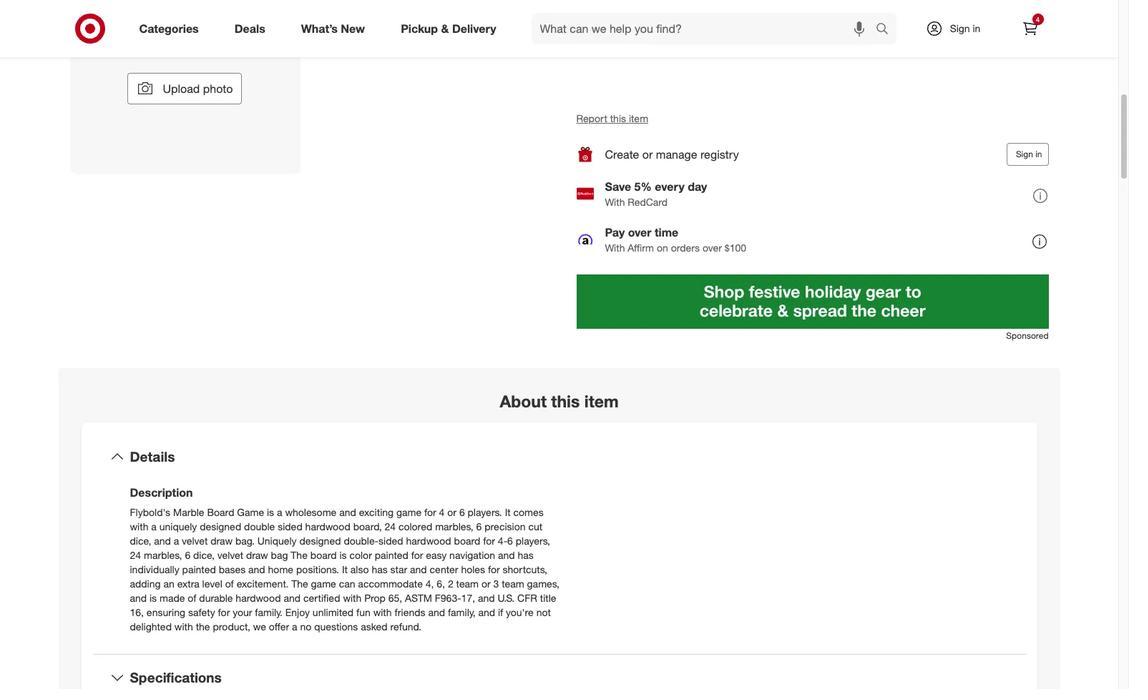 Task type: describe. For each thing, give the bounding box(es) containing it.
0 horizontal spatial painted
[[182, 564, 216, 576]]

description flybold's marble board game is a wholesome and exciting game for 4 or 6 players. it comes with a uniquely designed double sided hardwood board, 24 colored marbles, 6 precision cut dice, and a velvet draw bag. uniquely designed double-sided hardwood board for 4-6 players, 24 marbles, 6 dice, velvet draw bag the board is color painted for easy navigation and has individually painted bases and home positions. it also has star and center holes for shortcuts, adding an extra level of excitement. the game can accommodate 4, 6, 2 team or 3 team games, and is made of durable hardwood and certified with prop 65, astm f963-17, and u.s. cfr title 16, ensuring safety for your family. enjoy unlimited fun with friends and family, and if you're not delighted with the product, we offer a no questions asked refund.
[[130, 486, 560, 633]]

this for about this item
[[551, 391, 580, 411]]

1 add from the left
[[603, 4, 619, 15]]

players.
[[468, 507, 502, 519]]

upload photo button
[[128, 73, 242, 104]]

3 add to cart from the left
[[895, 4, 941, 15]]

about this item
[[500, 391, 619, 411]]

create or manage registry
[[605, 147, 739, 162]]

sign in link
[[913, 13, 1003, 44]]

star
[[390, 564, 407, 576]]

a down uniquely
[[174, 535, 179, 548]]

astm
[[405, 593, 432, 605]]

with down can
[[343, 593, 362, 605]]

deals
[[235, 21, 265, 35]]

colored
[[399, 521, 432, 533]]

sign in button
[[1007, 143, 1049, 166]]

sponsored
[[1006, 331, 1049, 342]]

1 add to cart button from the left
[[596, 0, 655, 21]]

and down f963-
[[428, 607, 445, 619]]

home
[[268, 564, 293, 576]]

2 add from the left
[[749, 4, 765, 15]]

description
[[130, 486, 193, 500]]

3 add to cart button from the left
[[888, 0, 947, 21]]

2 team from the left
[[502, 578, 524, 590]]

pickup
[[401, 21, 438, 35]]

pic
[[156, 36, 175, 52]]

0 horizontal spatial game
[[311, 578, 336, 590]]

positions.
[[296, 564, 339, 576]]

an
[[163, 578, 174, 590]]

&
[[441, 21, 449, 35]]

for inside already have this product? snap a pic for all to see!
[[179, 36, 197, 52]]

already have this product? snap a pic for all to see!
[[99, 13, 271, 52]]

1 horizontal spatial over
[[703, 242, 722, 254]]

cfr
[[517, 593, 537, 605]]

0 vertical spatial the
[[291, 550, 308, 562]]

questions
[[314, 621, 358, 633]]

with inside save 5% every day with redcard
[[605, 196, 625, 208]]

and up enjoy at the left bottom of page
[[284, 593, 301, 605]]

a up uniquely
[[277, 507, 282, 519]]

0 vertical spatial 24
[[385, 521, 396, 533]]

1 vertical spatial sided
[[379, 535, 403, 548]]

6 left the players.
[[459, 507, 465, 519]]

offer
[[269, 621, 289, 633]]

1 horizontal spatial it
[[505, 507, 511, 519]]

comes
[[513, 507, 544, 519]]

no
[[300, 621, 311, 633]]

the
[[196, 621, 210, 633]]

double
[[244, 521, 275, 533]]

0 vertical spatial is
[[267, 507, 274, 519]]

asked
[[361, 621, 388, 633]]

0 horizontal spatial velvet
[[182, 535, 208, 548]]

for left "easy" at the bottom left
[[411, 550, 423, 562]]

1 vertical spatial dice,
[[193, 550, 215, 562]]

with inside 'pay over time with affirm on orders over $100'
[[605, 242, 625, 254]]

with down prop
[[373, 607, 392, 619]]

1 vertical spatial has
[[372, 564, 388, 576]]

report
[[576, 112, 607, 124]]

0 vertical spatial painted
[[375, 550, 409, 562]]

0 vertical spatial designed
[[200, 521, 241, 533]]

17,
[[461, 593, 475, 605]]

made
[[160, 593, 185, 605]]

in inside button
[[1036, 149, 1042, 160]]

delivery
[[452, 21, 496, 35]]

0 horizontal spatial hardwood
[[236, 593, 281, 605]]

1 team from the left
[[456, 578, 479, 590]]

excitement.
[[237, 578, 289, 590]]

this inside already have this product? snap a pic for all to see!
[[186, 13, 209, 30]]

1 add to cart from the left
[[603, 4, 649, 15]]

with left the
[[175, 621, 193, 633]]

cart for 2nd add to cart "button" from right
[[778, 4, 795, 15]]

3 add from the left
[[895, 4, 911, 15]]

cart for 3rd add to cart "button"
[[924, 4, 941, 15]]

4-
[[498, 535, 507, 548]]

board
[[207, 507, 234, 519]]

enjoy
[[285, 607, 310, 619]]

family,
[[448, 607, 476, 619]]

new
[[341, 21, 365, 35]]

cut
[[528, 521, 542, 533]]

product?
[[213, 13, 271, 30]]

1 horizontal spatial or
[[482, 578, 491, 590]]

item for report this item
[[629, 112, 648, 124]]

and up 16,
[[130, 593, 147, 605]]

1 vertical spatial designed
[[299, 535, 341, 548]]

65,
[[388, 593, 402, 605]]

for left 4-
[[483, 535, 495, 548]]

and up 4,
[[410, 564, 427, 576]]

upload
[[163, 81, 200, 96]]

report this item
[[576, 112, 648, 124]]

0 horizontal spatial board
[[310, 550, 337, 562]]

6 up extra
[[185, 550, 190, 562]]

easy
[[426, 550, 447, 562]]

3
[[493, 578, 499, 590]]

to inside already have this product? snap a pic for all to see!
[[219, 36, 232, 52]]

level
[[202, 578, 222, 590]]

wholesome
[[285, 507, 337, 519]]

sign in inside button
[[1016, 149, 1042, 160]]

what's
[[301, 21, 338, 35]]

1 horizontal spatial board
[[454, 535, 480, 548]]

1 vertical spatial the
[[291, 578, 308, 590]]

a inside already have this product? snap a pic for all to see!
[[144, 36, 152, 52]]

precision
[[485, 521, 526, 533]]

if
[[498, 607, 503, 619]]

friends
[[395, 607, 425, 619]]

report this item button
[[576, 111, 648, 126]]

sign inside "link"
[[950, 22, 970, 34]]

1 vertical spatial 24
[[130, 550, 141, 562]]

details
[[130, 449, 175, 465]]

1 horizontal spatial 4
[[1036, 15, 1040, 24]]

we
[[253, 621, 266, 633]]

u.s.
[[498, 593, 515, 605]]

categories
[[139, 21, 199, 35]]

your
[[233, 607, 252, 619]]

1 horizontal spatial marbles,
[[435, 521, 474, 533]]

redcard
[[628, 196, 668, 208]]

and down uniquely
[[154, 535, 171, 548]]

on
[[657, 242, 668, 254]]

2 add to cart from the left
[[749, 4, 795, 15]]

bag
[[271, 550, 288, 562]]

0 horizontal spatial or
[[447, 507, 457, 519]]

certified
[[303, 593, 340, 605]]

also
[[351, 564, 369, 576]]

ensuring
[[147, 607, 185, 619]]

6,
[[437, 578, 445, 590]]

1 horizontal spatial of
[[225, 578, 234, 590]]

specifications
[[130, 670, 222, 686]]

in inside "link"
[[973, 22, 981, 34]]

2 vertical spatial is
[[150, 593, 157, 605]]

1 vertical spatial it
[[342, 564, 348, 576]]

1 horizontal spatial velvet
[[217, 550, 243, 562]]

bag.
[[235, 535, 255, 548]]

2 add to cart button from the left
[[742, 0, 801, 21]]

shortcuts,
[[503, 564, 547, 576]]

0 vertical spatial hardwood
[[305, 521, 350, 533]]



Task type: locate. For each thing, give the bounding box(es) containing it.
time
[[655, 225, 679, 240]]

the right bag
[[291, 550, 308, 562]]

board up the navigation
[[454, 535, 480, 548]]

or
[[642, 147, 653, 162], [447, 507, 457, 519], [482, 578, 491, 590]]

designed down board
[[200, 521, 241, 533]]

holes
[[461, 564, 485, 576]]

2 horizontal spatial cart
[[924, 4, 941, 15]]

2 horizontal spatial or
[[642, 147, 653, 162]]

pay over time with affirm on orders over $100
[[605, 225, 746, 254]]

with
[[605, 196, 625, 208], [605, 242, 625, 254]]

upload photo
[[163, 81, 233, 96]]

add to cart
[[603, 4, 649, 15], [749, 4, 795, 15], [895, 4, 941, 15]]

0 horizontal spatial sided
[[278, 521, 303, 533]]

velvet up bases
[[217, 550, 243, 562]]

photo
[[203, 81, 233, 96]]

0 horizontal spatial over
[[628, 225, 652, 240]]

1 horizontal spatial team
[[502, 578, 524, 590]]

individually
[[130, 564, 179, 576]]

1 vertical spatial with
[[605, 242, 625, 254]]

6 down precision
[[507, 535, 513, 548]]

velvet
[[182, 535, 208, 548], [217, 550, 243, 562]]

or right 'create'
[[642, 147, 653, 162]]

0 horizontal spatial add
[[603, 4, 619, 15]]

1 horizontal spatial this
[[551, 391, 580, 411]]

1 horizontal spatial in
[[1036, 149, 1042, 160]]

1 horizontal spatial cart
[[778, 4, 795, 15]]

0 vertical spatial velvet
[[182, 535, 208, 548]]

has up shortcuts,
[[518, 550, 534, 562]]

and up the board,
[[339, 507, 356, 519]]

0 vertical spatial this
[[186, 13, 209, 30]]

title
[[540, 593, 556, 605]]

item up 'create'
[[629, 112, 648, 124]]

it up precision
[[505, 507, 511, 519]]

is down the adding
[[150, 593, 157, 605]]

1 horizontal spatial is
[[267, 507, 274, 519]]

games,
[[527, 578, 560, 590]]

0 vertical spatial with
[[605, 196, 625, 208]]

and down '3'
[[478, 593, 495, 605]]

bases
[[219, 564, 246, 576]]

this
[[186, 13, 209, 30], [610, 112, 626, 124], [551, 391, 580, 411]]

2 horizontal spatial add
[[895, 4, 911, 15]]

specifications button
[[93, 656, 1026, 690]]

0 horizontal spatial marbles,
[[144, 550, 182, 562]]

the down positions.
[[291, 578, 308, 590]]

0 horizontal spatial sign in
[[950, 22, 981, 34]]

0 horizontal spatial in
[[973, 22, 981, 34]]

0 horizontal spatial dice,
[[130, 535, 151, 548]]

painted up extra
[[182, 564, 216, 576]]

have
[[151, 13, 182, 30]]

or left the players.
[[447, 507, 457, 519]]

dice, down flybold's at left
[[130, 535, 151, 548]]

save
[[605, 180, 631, 194]]

24 down exciting
[[385, 521, 396, 533]]

marbles, down the players.
[[435, 521, 474, 533]]

marbles,
[[435, 521, 474, 533], [144, 550, 182, 562]]

over
[[628, 225, 652, 240], [703, 242, 722, 254]]

2 horizontal spatial is
[[340, 550, 347, 562]]

double-
[[344, 535, 379, 548]]

what's new
[[301, 21, 365, 35]]

1 horizontal spatial 24
[[385, 521, 396, 533]]

for left "all"
[[179, 36, 197, 52]]

with down save
[[605, 196, 625, 208]]

and left the if
[[478, 607, 495, 619]]

item for about this item
[[584, 391, 619, 411]]

What can we help you find? suggestions appear below search field
[[531, 13, 879, 44]]

0 vertical spatial sign in
[[950, 22, 981, 34]]

of down extra
[[188, 593, 196, 605]]

team up u.s.
[[502, 578, 524, 590]]

0 horizontal spatial add to cart button
[[596, 0, 655, 21]]

1 horizontal spatial dice,
[[193, 550, 215, 562]]

item
[[629, 112, 648, 124], [584, 391, 619, 411]]

1 vertical spatial marbles,
[[144, 550, 182, 562]]

every
[[655, 180, 685, 194]]

not
[[536, 607, 551, 619]]

all
[[201, 36, 215, 52]]

0 vertical spatial sign
[[950, 22, 970, 34]]

2 vertical spatial this
[[551, 391, 580, 411]]

it up can
[[342, 564, 348, 576]]

6 down the players.
[[476, 521, 482, 533]]

adding
[[130, 578, 161, 590]]

game
[[396, 507, 422, 519], [311, 578, 336, 590]]

0 vertical spatial in
[[973, 22, 981, 34]]

0 horizontal spatial team
[[456, 578, 479, 590]]

sign inside button
[[1016, 149, 1033, 160]]

0 vertical spatial sided
[[278, 521, 303, 533]]

uniquely
[[257, 535, 297, 548]]

4
[[1036, 15, 1040, 24], [439, 507, 445, 519]]

dice, up the level
[[193, 550, 215, 562]]

4,
[[426, 578, 434, 590]]

for up colored
[[424, 507, 436, 519]]

0 vertical spatial game
[[396, 507, 422, 519]]

16,
[[130, 607, 144, 619]]

2 cart from the left
[[778, 4, 795, 15]]

0 horizontal spatial 24
[[130, 550, 141, 562]]

marble
[[173, 507, 204, 519]]

team up 17, at the left
[[456, 578, 479, 590]]

center
[[430, 564, 458, 576]]

this up "all"
[[186, 13, 209, 30]]

with
[[130, 521, 148, 533], [343, 593, 362, 605], [373, 607, 392, 619], [175, 621, 193, 633]]

designed up positions.
[[299, 535, 341, 548]]

1 horizontal spatial add
[[749, 4, 765, 15]]

extra
[[177, 578, 199, 590]]

cart
[[632, 4, 649, 15], [778, 4, 795, 15], [924, 4, 941, 15]]

1 horizontal spatial designed
[[299, 535, 341, 548]]

1 vertical spatial draw
[[246, 550, 268, 562]]

1 vertical spatial velvet
[[217, 550, 243, 562]]

board
[[454, 535, 480, 548], [310, 550, 337, 562]]

0 horizontal spatial sign
[[950, 22, 970, 34]]

5%
[[634, 180, 652, 194]]

is left color
[[340, 550, 347, 562]]

0 horizontal spatial of
[[188, 593, 196, 605]]

1 vertical spatial item
[[584, 391, 619, 411]]

sign in inside "link"
[[950, 22, 981, 34]]

with down flybold's at left
[[130, 521, 148, 533]]

1 cart from the left
[[632, 4, 649, 15]]

0 vertical spatial item
[[629, 112, 648, 124]]

product,
[[213, 621, 250, 633]]

0 vertical spatial 4
[[1036, 15, 1040, 24]]

hardwood up "easy" at the bottom left
[[406, 535, 451, 548]]

you're
[[506, 607, 534, 619]]

about
[[500, 391, 547, 411]]

details button
[[93, 435, 1026, 480]]

0 vertical spatial or
[[642, 147, 653, 162]]

0 vertical spatial over
[[628, 225, 652, 240]]

0 horizontal spatial item
[[584, 391, 619, 411]]

this right report
[[610, 112, 626, 124]]

24 up the individually
[[130, 550, 141, 562]]

is
[[267, 507, 274, 519], [340, 550, 347, 562], [150, 593, 157, 605]]

1 vertical spatial of
[[188, 593, 196, 605]]

search
[[869, 23, 904, 37]]

a left no
[[292, 621, 297, 633]]

2
[[448, 578, 453, 590]]

refund.
[[390, 621, 421, 633]]

1 with from the top
[[605, 196, 625, 208]]

1 horizontal spatial draw
[[246, 550, 268, 562]]

over left '$100'
[[703, 242, 722, 254]]

in
[[973, 22, 981, 34], [1036, 149, 1042, 160]]

1 vertical spatial game
[[311, 578, 336, 590]]

1 vertical spatial is
[[340, 550, 347, 562]]

2 vertical spatial or
[[482, 578, 491, 590]]

3 cart from the left
[[924, 4, 941, 15]]

2 horizontal spatial add to cart button
[[888, 0, 947, 21]]

pay
[[605, 225, 625, 240]]

0 horizontal spatial designed
[[200, 521, 241, 533]]

1 horizontal spatial add to cart
[[749, 4, 795, 15]]

1 horizontal spatial game
[[396, 507, 422, 519]]

2 with from the top
[[605, 242, 625, 254]]

registry
[[701, 147, 739, 162]]

deals link
[[222, 13, 283, 44]]

can
[[339, 578, 355, 590]]

and up excitement. at left bottom
[[248, 564, 265, 576]]

0 vertical spatial board
[[454, 535, 480, 548]]

a down flybold's at left
[[151, 521, 157, 533]]

has up accommodate
[[372, 564, 388, 576]]

is up double
[[267, 507, 274, 519]]

hardwood down the wholesome
[[305, 521, 350, 533]]

unlimited
[[313, 607, 354, 619]]

this inside button
[[610, 112, 626, 124]]

0 horizontal spatial has
[[372, 564, 388, 576]]

0 horizontal spatial this
[[186, 13, 209, 30]]

this for report this item
[[610, 112, 626, 124]]

cart for 3rd add to cart "button" from right
[[632, 4, 649, 15]]

designed
[[200, 521, 241, 533], [299, 535, 341, 548]]

draw down bag.
[[246, 550, 268, 562]]

2 horizontal spatial this
[[610, 112, 626, 124]]

0 vertical spatial marbles,
[[435, 521, 474, 533]]

a left pic
[[144, 36, 152, 52]]

advertisement region
[[576, 275, 1049, 329]]

1 vertical spatial hardwood
[[406, 535, 451, 548]]

f963-
[[435, 593, 461, 605]]

4 inside 'description flybold's marble board game is a wholesome and exciting game for 4 or 6 players. it comes with a uniquely designed double sided hardwood board, 24 colored marbles, 6 precision cut dice, and a velvet draw bag. uniquely designed double-sided hardwood board for 4-6 players, 24 marbles, 6 dice, velvet draw bag the board is color painted for easy navigation and has individually painted bases and home positions. it also has star and center holes for shortcuts, adding an extra level of excitement. the game can accommodate 4, 6, 2 team or 3 team games, and is made of durable hardwood and certified with prop 65, astm f963-17, and u.s. cfr title 16, ensuring safety for your family. enjoy unlimited fun with friends and family, and if you're not delighted with the product, we offer a no questions asked refund.'
[[439, 507, 445, 519]]

hardwood down excitement. at left bottom
[[236, 593, 281, 605]]

game up colored
[[396, 507, 422, 519]]

1 horizontal spatial has
[[518, 550, 534, 562]]

sided down the board,
[[379, 535, 403, 548]]

sided
[[278, 521, 303, 533], [379, 535, 403, 548]]

1 horizontal spatial painted
[[375, 550, 409, 562]]

sided up uniquely
[[278, 521, 303, 533]]

item inside button
[[629, 112, 648, 124]]

a
[[144, 36, 152, 52], [277, 507, 282, 519], [151, 521, 157, 533], [174, 535, 179, 548], [292, 621, 297, 633]]

this right about
[[551, 391, 580, 411]]

1 vertical spatial sign in
[[1016, 149, 1042, 160]]

0 vertical spatial has
[[518, 550, 534, 562]]

delighted
[[130, 621, 172, 633]]

painted up star
[[375, 550, 409, 562]]

$100
[[725, 242, 746, 254]]

flybold's
[[130, 507, 170, 519]]

draw left bag.
[[211, 535, 233, 548]]

what's new link
[[289, 13, 383, 44]]

or left '3'
[[482, 578, 491, 590]]

1 horizontal spatial sided
[[379, 535, 403, 548]]

pickup & delivery
[[401, 21, 496, 35]]

0 horizontal spatial draw
[[211, 535, 233, 548]]

already
[[99, 13, 148, 30]]

1 horizontal spatial sign
[[1016, 149, 1033, 160]]

the
[[291, 550, 308, 562], [291, 578, 308, 590]]

0 horizontal spatial it
[[342, 564, 348, 576]]

affirm
[[628, 242, 654, 254]]

velvet down uniquely
[[182, 535, 208, 548]]

durable
[[199, 593, 233, 605]]

for up 'product,'
[[218, 607, 230, 619]]

1 vertical spatial 4
[[439, 507, 445, 519]]

of down bases
[[225, 578, 234, 590]]

2 vertical spatial hardwood
[[236, 593, 281, 605]]

over up affirm
[[628, 225, 652, 240]]

1 vertical spatial over
[[703, 242, 722, 254]]

family.
[[255, 607, 283, 619]]

board up positions.
[[310, 550, 337, 562]]

item up 'details' dropdown button
[[584, 391, 619, 411]]

0 vertical spatial draw
[[211, 535, 233, 548]]

1 horizontal spatial add to cart button
[[742, 0, 801, 21]]

exciting
[[359, 507, 394, 519]]

with down "pay"
[[605, 242, 625, 254]]

orders
[[671, 242, 700, 254]]

4 link
[[1014, 13, 1046, 44]]

1 vertical spatial this
[[610, 112, 626, 124]]

24
[[385, 521, 396, 533], [130, 550, 141, 562]]

0 horizontal spatial is
[[150, 593, 157, 605]]

game up certified
[[311, 578, 336, 590]]

1 horizontal spatial hardwood
[[305, 521, 350, 533]]

for up '3'
[[488, 564, 500, 576]]

0 vertical spatial it
[[505, 507, 511, 519]]

hardwood
[[305, 521, 350, 533], [406, 535, 451, 548], [236, 593, 281, 605]]

1 vertical spatial or
[[447, 507, 457, 519]]

accommodate
[[358, 578, 423, 590]]

day
[[688, 180, 707, 194]]

marbles, up the individually
[[144, 550, 182, 562]]

fun
[[356, 607, 371, 619]]

manage
[[656, 147, 697, 162]]

draw
[[211, 535, 233, 548], [246, 550, 268, 562]]

add to cart button
[[596, 0, 655, 21], [742, 0, 801, 21], [888, 0, 947, 21]]

search button
[[869, 13, 904, 47]]

1 vertical spatial painted
[[182, 564, 216, 576]]

and down 4-
[[498, 550, 515, 562]]



Task type: vqa. For each thing, say whether or not it's contained in the screenshot.
Delivery
yes



